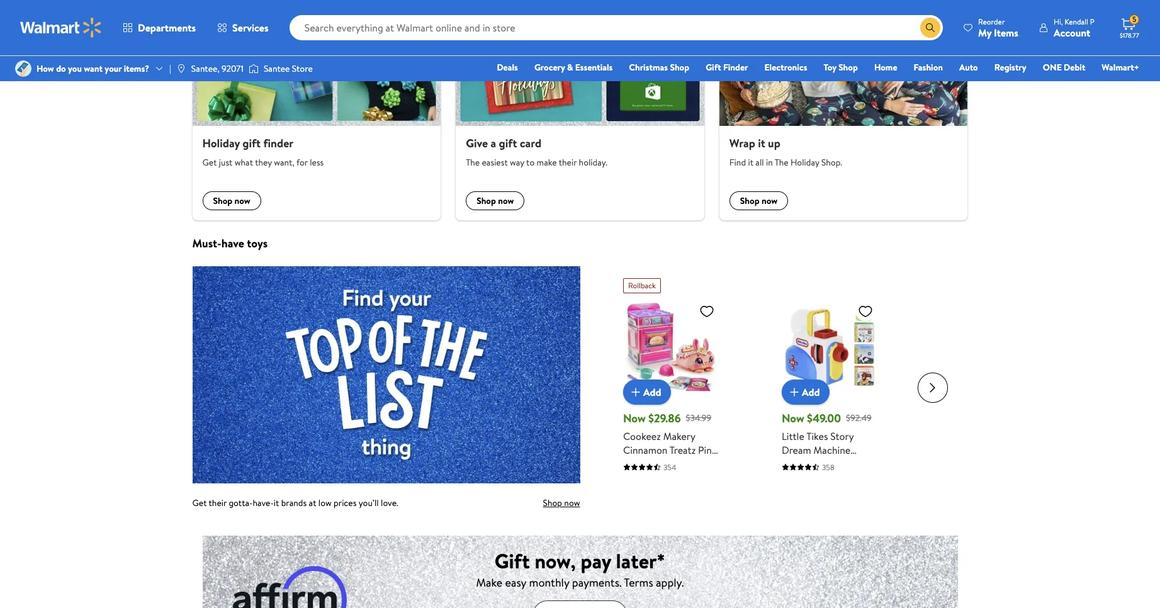 Task type: vqa. For each thing, say whether or not it's contained in the screenshot.
Services
yes



Task type: locate. For each thing, give the bounding box(es) containing it.
0 horizontal spatial it
[[274, 497, 279, 510]]

low
[[318, 497, 332, 510]]

deals link
[[491, 60, 524, 74]]

holiday gift finder get just what they want, for less
[[202, 136, 324, 169]]

make
[[476, 575, 502, 590]]

their
[[559, 156, 577, 169], [209, 497, 227, 510]]

ages
[[676, 485, 697, 498], [827, 485, 849, 498]]

monthly
[[529, 575, 569, 590]]

1 gift from the left
[[243, 136, 261, 151]]

shop now down 'all'
[[740, 194, 778, 207]]

shop down the easiest in the left top of the page
[[477, 194, 496, 207]]

christmas
[[629, 61, 668, 74]]

1 horizontal spatial for
[[834, 457, 847, 471]]

brands
[[281, 497, 307, 510]]

it for gotta-
[[274, 497, 279, 510]]

0 horizontal spatial add
[[643, 385, 661, 399]]

items?
[[124, 62, 149, 75]]

one debit link
[[1037, 60, 1091, 74]]

1 vertical spatial holiday
[[791, 156, 819, 169]]

holiday inside holiday gift finder get just what they want, for less
[[202, 136, 240, 151]]

give a gift card list item
[[448, 0, 712, 220]]

1 vertical spatial it
[[748, 156, 753, 169]]

1 horizontal spatial their
[[559, 156, 577, 169]]

0 horizontal spatial now
[[623, 410, 646, 426]]

2 add to cart image from the left
[[787, 384, 802, 400]]

1 horizontal spatial it
[[748, 156, 753, 169]]

1 add to cart image from the left
[[628, 384, 643, 400]]

0 horizontal spatial the
[[466, 156, 480, 169]]

set,
[[815, 457, 832, 471]]

add button up $49.00
[[782, 379, 830, 405]]

at
[[309, 497, 316, 510]]

have-
[[253, 497, 274, 510]]

1 add button from the left
[[623, 379, 671, 405]]

$178.77
[[1120, 31, 1139, 40]]

kids
[[839, 471, 857, 485]]

1 vertical spatial their
[[209, 497, 227, 510]]

92071
[[222, 62, 244, 75]]

1 horizontal spatial product group
[[782, 273, 878, 512]]

shop inside region
[[543, 497, 562, 510]]

for left less
[[296, 156, 308, 169]]

add to cart image up little
[[787, 384, 802, 400]]

christmas shop
[[629, 61, 689, 74]]

$29.86
[[648, 410, 681, 426]]

0 horizontal spatial add to cart image
[[628, 384, 643, 400]]

1 vertical spatial for
[[834, 457, 847, 471]]

product group containing now $49.00
[[782, 273, 878, 512]]

little tikes story dream machine starter set, for toddlers and kids girls boys ages 3+ years image
[[782, 298, 878, 395]]

it left 'all'
[[748, 156, 753, 169]]

holiday gift finder list item
[[185, 0, 448, 220]]

store
[[292, 62, 313, 75]]

1 horizontal spatial gift
[[499, 136, 517, 151]]

now for $49.00
[[782, 410, 804, 426]]

get inside holiday gift finder get just what they want, for less
[[202, 156, 217, 169]]

a
[[491, 136, 496, 151]]

shop now up the now,
[[543, 497, 580, 510]]

region
[[192, 235, 968, 512]]

now up the now,
[[564, 497, 580, 510]]

1 horizontal spatial  image
[[249, 62, 259, 75]]

it for up
[[748, 156, 753, 169]]

shop up the now,
[[543, 497, 562, 510]]

holiday left shop.
[[791, 156, 819, 169]]

holiday
[[202, 136, 240, 151], [791, 156, 819, 169]]

1 add from the left
[[643, 385, 661, 399]]

0 vertical spatial it
[[758, 136, 765, 151]]

1 horizontal spatial now
[[782, 410, 804, 426]]

0 horizontal spatial gift
[[243, 136, 261, 151]]

santee store
[[264, 62, 313, 75]]

1 the from the left
[[466, 156, 480, 169]]

vary,
[[651, 485, 673, 498]]

shop now down the easiest in the left top of the page
[[477, 194, 514, 207]]

electronics link
[[759, 60, 813, 74]]

add to cart image up cookeez
[[628, 384, 643, 400]]

ages inside now $29.86 $34.99 cookeez makery cinnamon treatz pink oven, scented, interactive plush, styles vary, ages 5+
[[676, 485, 697, 498]]

you
[[68, 62, 82, 75]]

1 horizontal spatial gift
[[706, 61, 721, 74]]

0 horizontal spatial add button
[[623, 379, 671, 405]]

gift left finder
[[706, 61, 721, 74]]

gift right a
[[499, 136, 517, 151]]

2 add from the left
[[802, 385, 820, 399]]

shop now inside give a gift card list item
[[477, 194, 514, 207]]

want
[[84, 62, 103, 75]]

1 vertical spatial get
[[192, 497, 207, 510]]

shop down just
[[213, 194, 232, 207]]

years
[[782, 498, 805, 512]]

now inside now $29.86 $34.99 cookeez makery cinnamon treatz pink oven, scented, interactive plush, styles vary, ages 5+
[[623, 410, 646, 426]]

items
[[994, 25, 1019, 39]]

0 horizontal spatial product group
[[623, 273, 720, 500]]

add
[[643, 385, 661, 399], [802, 385, 820, 399]]

shop inside give a gift card list item
[[477, 194, 496, 207]]

now down in
[[762, 194, 778, 207]]

now for get
[[235, 194, 250, 207]]

interactive
[[623, 471, 670, 485]]

auto
[[959, 61, 978, 74]]

shop now link
[[468, 497, 580, 510]]

gotta-
[[229, 497, 253, 510]]

0 horizontal spatial for
[[296, 156, 308, 169]]

add up $29.86
[[643, 385, 661, 399]]

essentials
[[575, 61, 613, 74]]

their right the "make"
[[559, 156, 577, 169]]

way
[[510, 156, 524, 169]]

$49.00
[[807, 410, 841, 426]]

0 vertical spatial for
[[296, 156, 308, 169]]

shop right toy
[[839, 61, 858, 74]]

add to cart image
[[628, 384, 643, 400], [787, 384, 802, 400]]

list
[[185, 0, 975, 220]]

up
[[768, 136, 781, 151]]

1 horizontal spatial ages
[[827, 485, 849, 498]]

gift now, pay later. make easy monthly payments with affirm. find out how. image
[[202, 535, 958, 608]]

1 horizontal spatial add
[[802, 385, 820, 399]]

get
[[202, 156, 217, 169], [192, 497, 207, 510]]

0 vertical spatial gift
[[706, 61, 721, 74]]

0 horizontal spatial holiday
[[202, 136, 240, 151]]

 image right 92071
[[249, 62, 259, 75]]

0 horizontal spatial gift
[[495, 547, 530, 575]]

your
[[105, 62, 122, 75]]

 image
[[176, 64, 186, 74]]

must-
[[192, 235, 221, 251]]

add up $49.00
[[802, 385, 820, 399]]

0 vertical spatial holiday
[[202, 136, 240, 151]]

the inside give a gift card the easiest way to make their holiday.
[[466, 156, 480, 169]]

santee
[[264, 62, 290, 75]]

now down way in the top left of the page
[[498, 194, 514, 207]]

have
[[221, 235, 244, 251]]

little
[[782, 429, 804, 443]]

now inside now $49.00 $92.49 little tikes story dream machine starter set, for toddlers and kids girls boys ages 3+ years
[[782, 410, 804, 426]]

add button up $29.86
[[623, 379, 671, 405]]

cinnamon
[[623, 443, 668, 457]]

2 the from the left
[[775, 156, 789, 169]]

the right in
[[775, 156, 789, 169]]

0 horizontal spatial  image
[[15, 60, 31, 77]]

get left gotta-
[[192, 497, 207, 510]]

1 horizontal spatial holiday
[[791, 156, 819, 169]]

$92.49
[[846, 411, 872, 424]]

less
[[310, 156, 324, 169]]

holiday up just
[[202, 136, 240, 151]]

shop now down just
[[213, 194, 250, 207]]

for
[[296, 156, 308, 169], [834, 457, 847, 471]]

1 horizontal spatial the
[[775, 156, 789, 169]]

gift
[[243, 136, 261, 151], [499, 136, 517, 151]]

product group
[[623, 273, 720, 500], [782, 273, 878, 512]]

now inside holiday gift finder list item
[[235, 194, 250, 207]]

their left gotta-
[[209, 497, 227, 510]]

1 ages from the left
[[676, 485, 697, 498]]

now
[[623, 410, 646, 426], [782, 410, 804, 426]]

now inside give a gift card list item
[[498, 194, 514, 207]]

and
[[821, 471, 837, 485]]

add to cart image for little tikes story dream machine starter set, for toddlers and kids girls boys ages 3+ years image
[[787, 384, 802, 400]]

add to favorites list, cookeez makery cinnamon treatz pink oven, scented, interactive plush, styles vary, ages 5+ image
[[699, 303, 715, 319]]

ages left 3+
[[827, 485, 849, 498]]

now down what
[[235, 194, 250, 207]]

registry link
[[989, 60, 1032, 74]]

the down "give"
[[466, 156, 480, 169]]

my
[[978, 25, 992, 39]]

easiest
[[482, 156, 508, 169]]

0 vertical spatial get
[[202, 156, 217, 169]]

Walmart Site-Wide search field
[[289, 15, 943, 40]]

2 product group from the left
[[782, 273, 878, 512]]

add button
[[623, 379, 671, 405], [782, 379, 830, 405]]

add to cart image for cookeez makery cinnamon treatz pink oven, scented, interactive plush, styles vary, ages 5+ image
[[628, 384, 643, 400]]

santee,
[[191, 62, 220, 75]]

gift left the now,
[[495, 547, 530, 575]]

it left brands
[[274, 497, 279, 510]]

now up little
[[782, 410, 804, 426]]

dream
[[782, 443, 811, 457]]

shop now for get
[[213, 194, 250, 207]]

|
[[169, 62, 171, 75]]

2 gift from the left
[[499, 136, 517, 151]]

the inside wrap it up find it all in the holiday shop.
[[775, 156, 789, 169]]

0 vertical spatial their
[[559, 156, 577, 169]]

1 now from the left
[[623, 410, 646, 426]]

next slide for one and two sku list image
[[918, 373, 948, 403]]

0 horizontal spatial ages
[[676, 485, 697, 498]]

their inside give a gift card the easiest way to make their holiday.
[[559, 156, 577, 169]]

gift up what
[[243, 136, 261, 151]]

shop now
[[213, 194, 250, 207], [477, 194, 514, 207], [740, 194, 778, 207], [543, 497, 580, 510]]

now for card
[[498, 194, 514, 207]]

shop now inside wrap it up 'list item'
[[740, 194, 778, 207]]

1 product group from the left
[[623, 273, 720, 500]]

2 horizontal spatial it
[[758, 136, 765, 151]]

add for little tikes story dream machine starter set, for toddlers and kids girls boys ages 3+ years image add button
[[802, 385, 820, 399]]

2 now from the left
[[782, 410, 804, 426]]

2 add button from the left
[[782, 379, 830, 405]]

now inside wrap it up 'list item'
[[762, 194, 778, 207]]

cookeez
[[623, 429, 661, 443]]

grocery
[[534, 61, 565, 74]]

shop now inside holiday gift finder list item
[[213, 194, 250, 207]]

for right the set,
[[834, 457, 847, 471]]

now up cookeez
[[623, 410, 646, 426]]

1 horizontal spatial add button
[[782, 379, 830, 405]]

1 horizontal spatial add to cart image
[[787, 384, 802, 400]]

1 vertical spatial gift
[[495, 547, 530, 575]]

grocery & essentials link
[[529, 60, 618, 74]]

find
[[729, 156, 746, 169]]

 image for how do you want your items?
[[15, 60, 31, 77]]

2 ages from the left
[[827, 485, 849, 498]]

the
[[466, 156, 480, 169], [775, 156, 789, 169]]

 image
[[15, 60, 31, 77], [249, 62, 259, 75]]

gift inside gift now, pay later* make easy monthly payments. terms apply.
[[495, 547, 530, 575]]

2 vertical spatial it
[[274, 497, 279, 510]]

shop down 'all'
[[740, 194, 760, 207]]

ages left the 5+
[[676, 485, 697, 498]]

shop inside wrap it up 'list item'
[[740, 194, 760, 207]]

wrap
[[729, 136, 755, 151]]

 image left how
[[15, 60, 31, 77]]

it left up
[[758, 136, 765, 151]]

fashion
[[914, 61, 943, 74]]

get left just
[[202, 156, 217, 169]]

shop inside holiday gift finder list item
[[213, 194, 232, 207]]

electronics
[[765, 61, 807, 74]]



Task type: describe. For each thing, give the bounding box(es) containing it.
in
[[766, 156, 773, 169]]

styles
[[623, 485, 649, 498]]

5+
[[700, 485, 711, 498]]

how
[[37, 62, 54, 75]]

boys
[[804, 485, 825, 498]]

what
[[235, 156, 253, 169]]

shop now for card
[[477, 194, 514, 207]]

gift for now,
[[495, 547, 530, 575]]

shop now for find
[[740, 194, 778, 207]]

makery
[[663, 429, 695, 443]]

debit
[[1064, 61, 1086, 74]]

Search search field
[[289, 15, 943, 40]]

reorder
[[978, 16, 1005, 27]]

wrap it up find it all in the holiday shop.
[[729, 136, 842, 169]]

scented,
[[652, 457, 690, 471]]

add button for cookeez makery cinnamon treatz pink oven, scented, interactive plush, styles vary, ages 5+ image
[[623, 379, 671, 405]]

grocery & essentials
[[534, 61, 613, 74]]

add to favorites list, little tikes story dream machine starter set, for toddlers and kids girls boys ages 3+ years image
[[858, 303, 873, 319]]

for inside holiday gift finder get just what they want, for less
[[296, 156, 308, 169]]

product group containing now $29.86
[[623, 273, 720, 500]]

now,
[[535, 547, 576, 575]]

toddlers
[[782, 471, 819, 485]]

kendall
[[1065, 16, 1088, 27]]

get inside region
[[192, 497, 207, 510]]

later*
[[616, 547, 666, 575]]

all
[[756, 156, 764, 169]]

gift for finder
[[706, 61, 721, 74]]

must-have toys. get their gotta-have-it brands at low prices you'll love. shop now. image
[[192, 266, 580, 484]]

to
[[526, 156, 535, 169]]

region containing must-have toys
[[192, 235, 968, 512]]

3+
[[851, 485, 863, 498]]

do
[[56, 62, 66, 75]]

terms
[[624, 575, 653, 590]]

tikes
[[807, 429, 828, 443]]

gift finder
[[706, 61, 748, 74]]

account
[[1054, 25, 1090, 39]]

give
[[466, 136, 488, 151]]

finder
[[723, 61, 748, 74]]

5 $178.77
[[1120, 14, 1139, 40]]

registry
[[994, 61, 1027, 74]]

one
[[1043, 61, 1062, 74]]

for inside now $49.00 $92.49 little tikes story dream machine starter set, for toddlers and kids girls boys ages 3+ years
[[834, 457, 847, 471]]

finder
[[263, 136, 294, 151]]

love.
[[381, 497, 398, 510]]

santee, 92071
[[191, 62, 244, 75]]

holiday.
[[579, 156, 608, 169]]

toy
[[824, 61, 836, 74]]

354
[[663, 462, 676, 473]]

gift inside give a gift card the easiest way to make their holiday.
[[499, 136, 517, 151]]

0 horizontal spatial their
[[209, 497, 227, 510]]

now for $29.86
[[623, 410, 646, 426]]

ages inside now $49.00 $92.49 little tikes story dream machine starter set, for toddlers and kids girls boys ages 3+ years
[[827, 485, 849, 498]]

deals
[[497, 61, 518, 74]]

search icon image
[[925, 23, 935, 33]]

list containing holiday gift finder
[[185, 0, 975, 220]]

services
[[232, 21, 269, 35]]

you'll
[[359, 497, 379, 510]]

358
[[822, 462, 835, 473]]

story
[[830, 429, 854, 443]]

give a gift card the easiest way to make their holiday.
[[466, 136, 608, 169]]

p
[[1090, 16, 1095, 27]]

home link
[[869, 60, 903, 74]]

christmas shop link
[[623, 60, 695, 74]]

starter
[[782, 457, 812, 471]]

departments
[[138, 21, 196, 35]]

must-have toys
[[192, 235, 268, 251]]

card
[[520, 136, 541, 151]]

they
[[255, 156, 272, 169]]

now inside region
[[564, 497, 580, 510]]

want,
[[274, 156, 294, 169]]

pink
[[698, 443, 717, 457]]

cookeez makery cinnamon treatz pink oven, scented, interactive plush, styles vary, ages 5+ image
[[623, 298, 720, 395]]

girls
[[782, 485, 802, 498]]

now for find
[[762, 194, 778, 207]]

walmart+
[[1102, 61, 1139, 74]]

oven,
[[623, 457, 649, 471]]

now $49.00 $92.49 little tikes story dream machine starter set, for toddlers and kids girls boys ages 3+ years
[[782, 410, 872, 512]]

gift finder link
[[700, 60, 754, 74]]

plush,
[[673, 471, 698, 485]]

$34.99
[[686, 411, 711, 424]]

prices
[[334, 497, 357, 510]]

shop now inside region
[[543, 497, 580, 510]]

machine
[[814, 443, 851, 457]]

just
[[219, 156, 233, 169]]

5
[[1133, 14, 1137, 25]]

gift inside holiday gift finder get just what they want, for less
[[243, 136, 261, 151]]

fashion link
[[908, 60, 949, 74]]

walmart+ link
[[1096, 60, 1145, 74]]

shop.
[[821, 156, 842, 169]]

make
[[537, 156, 557, 169]]

payments.
[[572, 575, 622, 590]]

hi,
[[1054, 16, 1063, 27]]

one debit
[[1043, 61, 1086, 74]]

services button
[[207, 13, 279, 43]]

shop right christmas
[[670, 61, 689, 74]]

add button for little tikes story dream machine starter set, for toddlers and kids girls boys ages 3+ years image
[[782, 379, 830, 405]]

wrap it up list item
[[712, 0, 975, 220]]

walmart image
[[20, 18, 102, 38]]

holiday inside wrap it up find it all in the holiday shop.
[[791, 156, 819, 169]]

get their gotta-have-it brands at low prices you'll love.
[[192, 497, 398, 510]]

now $29.86 $34.99 cookeez makery cinnamon treatz pink oven, scented, interactive plush, styles vary, ages 5+
[[623, 410, 717, 498]]

add for add button related to cookeez makery cinnamon treatz pink oven, scented, interactive plush, styles vary, ages 5+ image
[[643, 385, 661, 399]]

 image for santee store
[[249, 62, 259, 75]]

pay
[[581, 547, 611, 575]]



